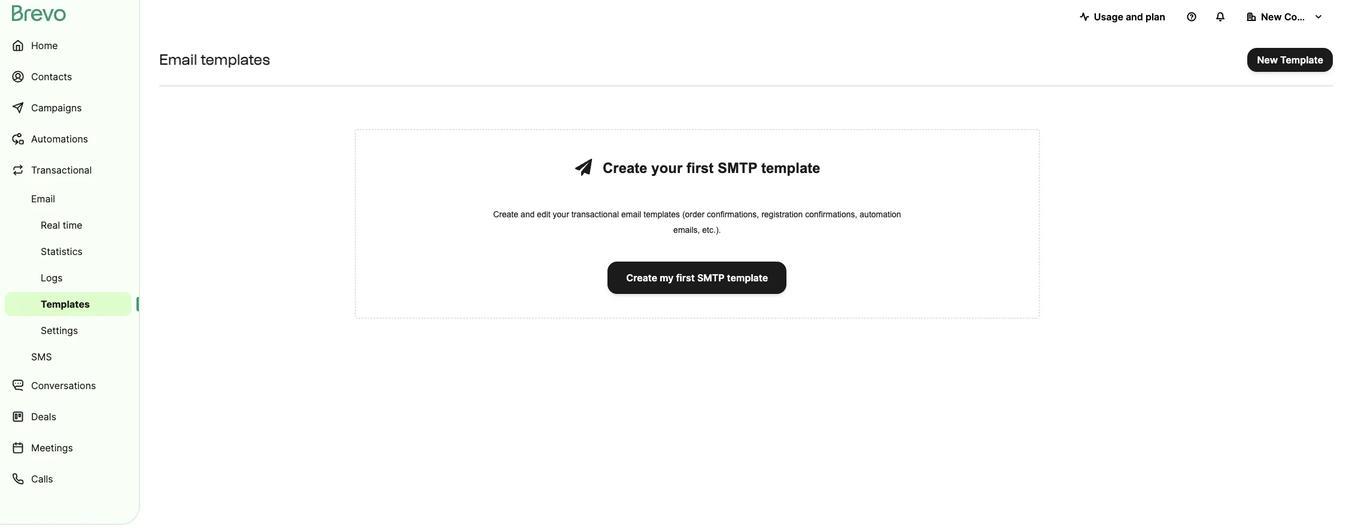 Task type: describe. For each thing, give the bounding box(es) containing it.
home link
[[5, 31, 132, 60]]

templates link
[[5, 292, 132, 316]]

email link
[[5, 187, 132, 211]]

calls
[[31, 473, 53, 485]]

template for create my first smtp template
[[727, 272, 768, 284]]

and for create
[[521, 210, 535, 219]]

campaigns
[[31, 102, 82, 114]]

settings link
[[5, 319, 132, 343]]

statistics
[[41, 246, 83, 257]]

email templates
[[159, 51, 270, 68]]

email
[[622, 210, 642, 219]]

meetings
[[31, 442, 73, 454]]

real
[[41, 219, 60, 231]]

template
[[1281, 54, 1324, 66]]

contacts
[[31, 71, 72, 83]]

automations link
[[5, 125, 132, 153]]

time
[[63, 219, 82, 231]]

home
[[31, 40, 58, 51]]

automations
[[31, 133, 88, 145]]

campaigns link
[[5, 93, 132, 122]]

usage
[[1094, 11, 1124, 23]]

new template button
[[1248, 48, 1334, 72]]

company
[[1285, 11, 1329, 23]]

meetings link
[[5, 434, 132, 462]]

1 horizontal spatial your
[[652, 160, 683, 176]]

new for new company
[[1262, 11, 1282, 23]]

transactional link
[[5, 156, 132, 184]]

0 vertical spatial templates
[[201, 51, 270, 68]]

smtp for your
[[718, 160, 758, 176]]

contacts link
[[5, 62, 132, 91]]

(order
[[683, 210, 705, 219]]

new company button
[[1238, 5, 1334, 29]]

your inside "create and edit your transactional email templates (order confirmations, registration confirmations, automation emails, etc.)."
[[553, 210, 569, 219]]

new template
[[1258, 54, 1324, 66]]

sms
[[31, 351, 52, 363]]

templates inside "create and edit your transactional email templates (order confirmations, registration confirmations, automation emails, etc.)."
[[644, 210, 680, 219]]

email for email templates
[[159, 51, 197, 68]]

logs
[[41, 272, 63, 284]]

logs link
[[5, 266, 132, 290]]

deals link
[[5, 402, 132, 431]]



Task type: locate. For each thing, give the bounding box(es) containing it.
1 vertical spatial email
[[31, 193, 55, 205]]

create for create and edit your transactional email templates (order confirmations, registration confirmations, automation emails, etc.).
[[493, 210, 519, 219]]

confirmations,
[[707, 210, 759, 219], [806, 210, 858, 219]]

first
[[687, 160, 714, 176], [676, 272, 695, 284]]

create left "my"
[[627, 272, 658, 284]]

and left plan
[[1126, 11, 1144, 23]]

usage and plan
[[1094, 11, 1166, 23]]

first for your
[[687, 160, 714, 176]]

conversations
[[31, 380, 96, 392]]

1 vertical spatial first
[[676, 272, 695, 284]]

0 vertical spatial create
[[603, 160, 648, 176]]

transactional
[[31, 164, 92, 176]]

your up (order
[[652, 160, 683, 176]]

0 horizontal spatial templates
[[201, 51, 270, 68]]

create up the 'email'
[[603, 160, 648, 176]]

1 vertical spatial create
[[493, 210, 519, 219]]

plan
[[1146, 11, 1166, 23]]

deals
[[31, 411, 56, 423]]

edit
[[537, 210, 551, 219]]

1 vertical spatial template
[[727, 272, 768, 284]]

my
[[660, 272, 674, 284]]

new for new template
[[1258, 54, 1278, 66]]

1 horizontal spatial templates
[[644, 210, 680, 219]]

transactional
[[572, 210, 619, 219]]

smtp for my
[[698, 272, 725, 284]]

1 vertical spatial your
[[553, 210, 569, 219]]

1 confirmations, from the left
[[707, 210, 759, 219]]

first up (order
[[687, 160, 714, 176]]

smtp inside "button"
[[698, 272, 725, 284]]

0 horizontal spatial your
[[553, 210, 569, 219]]

1 horizontal spatial email
[[159, 51, 197, 68]]

1 vertical spatial and
[[521, 210, 535, 219]]

0 horizontal spatial and
[[521, 210, 535, 219]]

your
[[652, 160, 683, 176], [553, 210, 569, 219]]

0 vertical spatial template
[[762, 160, 821, 176]]

template inside "button"
[[727, 272, 768, 284]]

2 confirmations, from the left
[[806, 210, 858, 219]]

1 vertical spatial templates
[[644, 210, 680, 219]]

registration
[[762, 210, 803, 219]]

0 horizontal spatial email
[[31, 193, 55, 205]]

create my first smtp template button
[[608, 262, 787, 294]]

new company
[[1262, 11, 1329, 23]]

2 vertical spatial create
[[627, 272, 658, 284]]

and inside "create and edit your transactional email templates (order confirmations, registration confirmations, automation emails, etc.)."
[[521, 210, 535, 219]]

email for email
[[31, 193, 55, 205]]

first for my
[[676, 272, 695, 284]]

first inside "button"
[[676, 272, 695, 284]]

emails,
[[674, 225, 700, 235]]

and
[[1126, 11, 1144, 23], [521, 210, 535, 219]]

create and edit your transactional email templates (order confirmations, registration confirmations, automation emails, etc.).
[[493, 210, 902, 235]]

0 vertical spatial and
[[1126, 11, 1144, 23]]

and for usage
[[1126, 11, 1144, 23]]

real time
[[41, 219, 82, 231]]

templates
[[201, 51, 270, 68], [644, 210, 680, 219]]

1 horizontal spatial confirmations,
[[806, 210, 858, 219]]

etc.).
[[703, 225, 721, 235]]

and inside button
[[1126, 11, 1144, 23]]

create left edit
[[493, 210, 519, 219]]

statistics link
[[5, 240, 132, 263]]

your right edit
[[553, 210, 569, 219]]

automation
[[860, 210, 902, 219]]

calls link
[[5, 465, 132, 493]]

template for create your first smtp template
[[762, 160, 821, 176]]

conversations link
[[5, 371, 132, 400]]

new
[[1262, 11, 1282, 23], [1258, 54, 1278, 66]]

create for create my first smtp template
[[627, 272, 658, 284]]

0 vertical spatial new
[[1262, 11, 1282, 23]]

real time link
[[5, 213, 132, 237]]

sms link
[[5, 345, 132, 369]]

0 vertical spatial smtp
[[718, 160, 758, 176]]

settings
[[41, 325, 78, 337]]

first right "my"
[[676, 272, 695, 284]]

create my first smtp template
[[627, 272, 768, 284]]

confirmations, up "etc.)."
[[707, 210, 759, 219]]

0 horizontal spatial confirmations,
[[707, 210, 759, 219]]

and left edit
[[521, 210, 535, 219]]

create your first smtp template
[[603, 160, 821, 176]]

0 vertical spatial first
[[687, 160, 714, 176]]

create inside "create and edit your transactional email templates (order confirmations, registration confirmations, automation emails, etc.)."
[[493, 210, 519, 219]]

templates
[[41, 298, 90, 310]]

email
[[159, 51, 197, 68], [31, 193, 55, 205]]

1 horizontal spatial and
[[1126, 11, 1144, 23]]

confirmations, right registration
[[806, 210, 858, 219]]

0 vertical spatial email
[[159, 51, 197, 68]]

template
[[762, 160, 821, 176], [727, 272, 768, 284]]

create
[[603, 160, 648, 176], [493, 210, 519, 219], [627, 272, 658, 284]]

usage and plan button
[[1070, 5, 1175, 29]]

create inside "create my first smtp template" "button"
[[627, 272, 658, 284]]

0 vertical spatial your
[[652, 160, 683, 176]]

new left 'company'
[[1262, 11, 1282, 23]]

1 vertical spatial new
[[1258, 54, 1278, 66]]

smtp
[[718, 160, 758, 176], [698, 272, 725, 284]]

create for create your first smtp template
[[603, 160, 648, 176]]

new left template
[[1258, 54, 1278, 66]]

1 vertical spatial smtp
[[698, 272, 725, 284]]



Task type: vqa. For each thing, say whether or not it's contained in the screenshot.
THE NEW TEMPLATE button
yes



